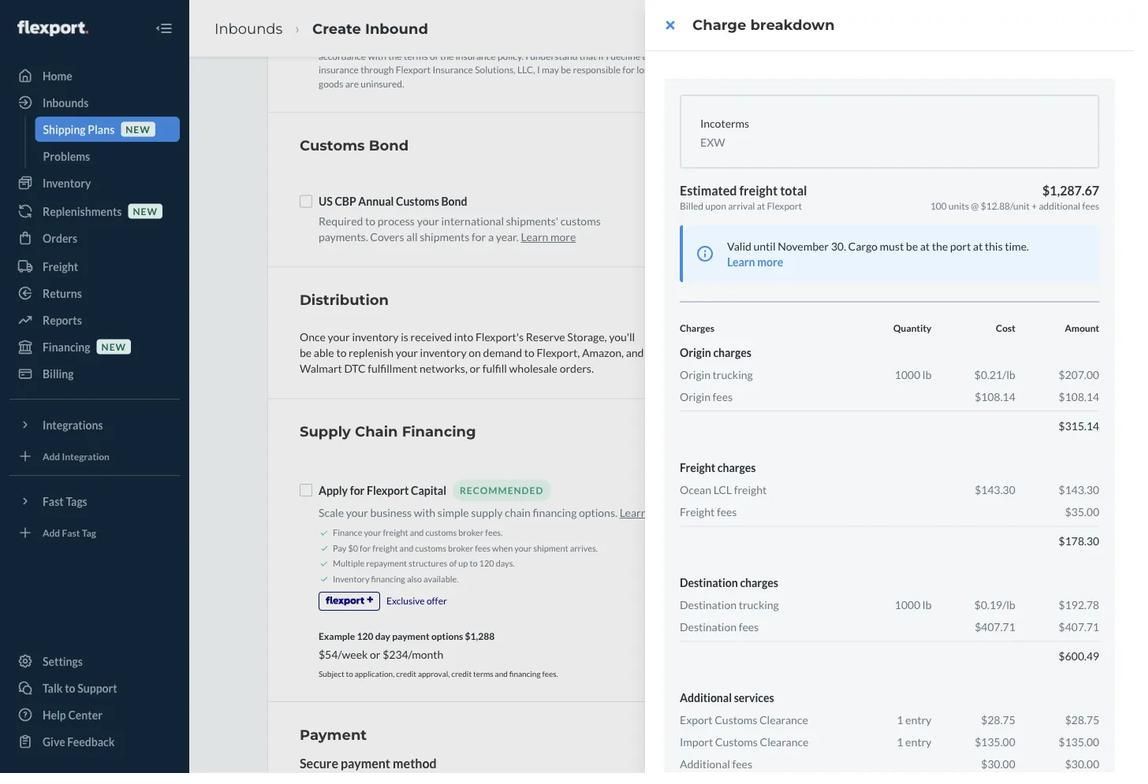 Task type: locate. For each thing, give the bounding box(es) containing it.
1 vertical spatial 1
[[897, 736, 903, 749]]

clearance for export customs clearance
[[760, 714, 808, 727]]

1 vertical spatial customs
[[715, 736, 758, 749]]

$108.14 cell down $207.00
[[1016, 386, 1100, 411]]

customs up "import customs clearance"
[[715, 714, 757, 727]]

amount
[[1065, 323, 1100, 334]]

1000 down origin charges "row"
[[895, 368, 921, 381]]

9 row from the top
[[680, 732, 1100, 754]]

1 lb from the top
[[923, 368, 932, 381]]

0 horizontal spatial $143.30
[[975, 483, 1016, 497]]

3 row group from the top
[[680, 572, 1100, 668]]

1 freight from the top
[[680, 461, 715, 475]]

30
[[831, 239, 844, 253]]

additional down import
[[680, 758, 730, 771]]

1
[[897, 714, 903, 727], [897, 736, 903, 749]]

breakdown
[[750, 16, 835, 34]]

must
[[880, 239, 904, 253]]

trucking up destination fees cell
[[739, 599, 779, 612]]

destination trucking
[[680, 599, 779, 612]]

charges up origin trucking
[[713, 346, 752, 359]]

total
[[780, 183, 807, 198]]

0 horizontal spatial $30.00
[[981, 758, 1016, 771]]

2 destination from the top
[[680, 599, 737, 612]]

2 $143.30 cell from the left
[[1016, 479, 1100, 501]]

7 row from the top
[[680, 616, 1100, 642]]

8 row from the top
[[680, 710, 1100, 732]]

2 $407.71 from the left
[[1059, 621, 1100, 634]]

clearance
[[760, 714, 808, 727], [760, 736, 809, 749]]

1 entry cell for export customs clearance
[[848, 710, 932, 732]]

1000 lb cell
[[848, 364, 932, 386], [848, 594, 932, 616]]

$315.14 cell
[[1016, 411, 1100, 437]]

origin
[[680, 346, 711, 359], [680, 368, 711, 381], [680, 390, 711, 404]]

lb down origin charges "row"
[[923, 368, 932, 381]]

$108.14
[[975, 390, 1016, 404], [1059, 390, 1100, 404]]

row
[[680, 322, 1100, 342], [680, 364, 1100, 386], [680, 386, 1100, 411], [680, 479, 1100, 501], [680, 501, 1100, 527], [680, 594, 1100, 616], [680, 616, 1100, 642], [680, 710, 1100, 732], [680, 732, 1100, 754], [680, 754, 1100, 774]]

0 vertical spatial 1000
[[895, 368, 921, 381]]

$108.14 down $0.21/lb
[[975, 390, 1016, 404]]

1 vertical spatial clearance
[[760, 736, 809, 749]]

2 1 entry from the top
[[897, 736, 932, 749]]

origin inside "row"
[[680, 346, 711, 359]]

charges
[[713, 346, 752, 359], [718, 461, 756, 475], [740, 577, 778, 590]]

1 destination from the top
[[680, 577, 738, 590]]

0 vertical spatial freight
[[680, 461, 715, 475]]

100
[[930, 200, 947, 212]]

freight for freight fees
[[680, 505, 715, 519]]

center
[[1112, 358, 1126, 391]]

3 row from the top
[[680, 386, 1100, 411]]

fees for freight charges
[[717, 505, 737, 519]]

import customs clearance
[[680, 736, 809, 749]]

lb inside table
[[923, 368, 932, 381]]

additional
[[680, 692, 732, 705], [680, 758, 730, 771]]

$108.14 cell
[[932, 386, 1016, 411], [1016, 386, 1100, 411]]

row containing export customs clearance
[[680, 710, 1100, 732]]

destination
[[680, 577, 738, 590], [680, 599, 737, 612], [680, 621, 737, 634]]

0 vertical spatial additional
[[680, 692, 732, 705]]

2 $143.30 from the left
[[1059, 483, 1100, 497]]

1 $108.14 from the left
[[975, 390, 1016, 404]]

$207.00
[[1059, 368, 1100, 381]]

2 $30.00 from the left
[[1065, 758, 1100, 771]]

1 vertical spatial freight
[[680, 505, 715, 519]]

2 1 entry cell from the top
[[848, 732, 932, 754]]

1 horizontal spatial $30.00
[[1065, 758, 1100, 771]]

1 entry cell
[[848, 710, 932, 732], [848, 732, 932, 754]]

table
[[680, 322, 1100, 437]]

$178.30 cell
[[1016, 527, 1100, 552]]

1000 lb down destination charges row
[[895, 599, 932, 612]]

$407.71
[[975, 621, 1016, 634], [1059, 621, 1100, 634]]

destination down destination trucking
[[680, 621, 737, 634]]

1000 lb down origin charges "row"
[[895, 368, 932, 381]]

trucking inside table
[[713, 368, 753, 381]]

0 horizontal spatial $108.14
[[975, 390, 1016, 404]]

1 entry for $135.00
[[897, 736, 932, 749]]

2 1000 from the top
[[895, 599, 921, 612]]

estimated
[[680, 183, 737, 198]]

fees down $1,287.67
[[1082, 200, 1100, 212]]

1000
[[895, 368, 921, 381], [895, 599, 921, 612]]

2 $28.75 from the left
[[1065, 714, 1100, 727]]

row group
[[680, 342, 1100, 437], [680, 457, 1100, 552], [680, 572, 1100, 668], [680, 687, 1100, 774]]

0 vertical spatial 1
[[897, 714, 903, 727]]

1 entry
[[897, 714, 932, 727], [897, 736, 932, 749]]

freight up the arrival
[[739, 183, 778, 198]]

customs
[[715, 714, 757, 727], [715, 736, 758, 749]]

1 vertical spatial entry
[[906, 736, 932, 749]]

$407.71 cell down $192.78
[[1016, 616, 1100, 642]]

$600.49 row
[[680, 642, 1100, 668]]

$135.00
[[975, 736, 1016, 749], [1059, 736, 1100, 749]]

incoterms
[[700, 116, 749, 130]]

5 row from the top
[[680, 501, 1100, 527]]

$143.30 for 2nd $143.30 cell
[[1059, 483, 1100, 497]]

charges up ocean lcl freight
[[718, 461, 756, 475]]

$108.14 cell down $0.21/lb
[[932, 386, 1016, 411]]

1 vertical spatial trucking
[[739, 599, 779, 612]]

customs for import
[[715, 736, 758, 749]]

charges up destination trucking cell
[[740, 577, 778, 590]]

1 vertical spatial 1000 lb
[[895, 599, 932, 612]]

$35.00 cell
[[1016, 501, 1100, 527]]

destination fees cell
[[680, 616, 848, 642]]

fees down "import customs clearance"
[[732, 758, 752, 771]]

origin inside cell
[[680, 368, 711, 381]]

1000 lb cell down quantity column header
[[848, 364, 932, 386]]

1 1000 from the top
[[895, 368, 921, 381]]

0 vertical spatial destination
[[680, 577, 738, 590]]

at
[[757, 200, 765, 212], [920, 239, 930, 253], [973, 239, 983, 253]]

fees
[[1082, 200, 1100, 212], [713, 390, 733, 404], [717, 505, 737, 519], [739, 621, 759, 634], [732, 758, 752, 771]]

1 1 entry cell from the top
[[848, 710, 932, 732]]

origin inside cell
[[680, 390, 711, 404]]

1 vertical spatial 1000 lb cell
[[848, 594, 932, 616]]

additional up the export at the right
[[680, 692, 732, 705]]

charges inside freight charges row
[[718, 461, 756, 475]]

1 vertical spatial 1000
[[895, 599, 921, 612]]

time.
[[1005, 239, 1029, 253]]

4 row from the top
[[680, 479, 1100, 501]]

freight up freight fees cell
[[734, 483, 767, 497]]

origin for origin fees
[[680, 390, 711, 404]]

estimated freight total
[[680, 183, 807, 198]]

2 $135.00 from the left
[[1059, 736, 1100, 749]]

charges for freight charges
[[718, 461, 756, 475]]

at right be
[[920, 239, 930, 253]]

2 freight from the top
[[680, 505, 715, 519]]

1000 down destination charges row
[[895, 599, 921, 612]]

amount column header
[[1016, 322, 1100, 342]]

1 horizontal spatial $407.71
[[1059, 621, 1100, 634]]

1 vertical spatial lb
[[923, 599, 932, 612]]

2 1 from the top
[[897, 736, 903, 749]]

1 origin from the top
[[680, 346, 711, 359]]

1 $143.30 cell from the left
[[932, 479, 1016, 501]]

customs down the export customs clearance
[[715, 736, 758, 749]]

$143.30 for 2nd $143.30 cell from right
[[975, 483, 1016, 497]]

$108.14 down $207.00
[[1059, 390, 1100, 404]]

1 vertical spatial charges
[[718, 461, 756, 475]]

freight down ocean
[[680, 505, 715, 519]]

1 $108.14 cell from the left
[[932, 386, 1016, 411]]

charges inside origin charges "row"
[[713, 346, 752, 359]]

1 $135.00 cell from the left
[[932, 732, 1016, 754]]

$407.71 down $192.78
[[1059, 621, 1100, 634]]

origin down origin trucking
[[680, 390, 711, 404]]

2 vertical spatial charges
[[740, 577, 778, 590]]

4 row group from the top
[[680, 687, 1100, 774]]

destination up destination fees
[[680, 599, 737, 612]]

$315.14 row
[[680, 411, 1100, 437]]

2 vertical spatial destination
[[680, 621, 737, 634]]

charges column header
[[680, 322, 848, 342]]

destination inside row
[[680, 577, 738, 590]]

1 vertical spatial destination
[[680, 599, 737, 612]]

$315.14
[[1059, 419, 1100, 433]]

destination charges
[[680, 577, 778, 590]]

0 vertical spatial customs
[[715, 714, 757, 727]]

services
[[734, 692, 774, 705]]

arrival
[[728, 200, 755, 212]]

1 horizontal spatial $108.14
[[1059, 390, 1100, 404]]

0 vertical spatial trucking
[[713, 368, 753, 381]]

more
[[757, 255, 783, 269]]

charges inside destination charges row
[[740, 577, 778, 590]]

1 1 from the top
[[897, 714, 903, 727]]

1000 lb for $0.21/lb
[[895, 368, 932, 381]]

2 row group from the top
[[680, 457, 1100, 552]]

freight
[[739, 183, 778, 198], [734, 483, 767, 497]]

@
[[971, 200, 979, 212]]

1 1000 lb cell from the top
[[848, 364, 932, 386]]

help
[[1112, 393, 1126, 416]]

2 row from the top
[[680, 364, 1100, 386]]

$28.75
[[981, 714, 1016, 727], [1065, 714, 1100, 727]]

customs for export
[[715, 714, 757, 727]]

freight inside cell
[[680, 505, 715, 519]]

row containing origin fees
[[680, 386, 1100, 411]]

charge
[[693, 16, 746, 34]]

exw
[[700, 135, 725, 149]]

1000 lb cell for $0.19/lb
[[848, 594, 932, 616]]

1 for $28.75
[[897, 714, 903, 727]]

1 vertical spatial origin
[[680, 368, 711, 381]]

0 vertical spatial 1000 lb cell
[[848, 364, 932, 386]]

1 $30.00 cell from the left
[[932, 754, 1016, 774]]

row containing destination trucking
[[680, 594, 1100, 616]]

2 $135.00 cell from the left
[[1016, 732, 1100, 754]]

clearance up import customs clearance cell
[[760, 714, 808, 727]]

row containing freight fees
[[680, 501, 1100, 527]]

$30.00 cell
[[932, 754, 1016, 774], [1016, 754, 1100, 774]]

2 vertical spatial origin
[[680, 390, 711, 404]]

1 horizontal spatial $143.30
[[1059, 483, 1100, 497]]

3 origin from the top
[[680, 390, 711, 404]]

additional inside cell
[[680, 758, 730, 771]]

1 additional from the top
[[680, 692, 732, 705]]

freight up ocean
[[680, 461, 715, 475]]

additional
[[1039, 200, 1081, 212]]

2 additional from the top
[[680, 758, 730, 771]]

this
[[985, 239, 1003, 253]]

0 vertical spatial freight
[[739, 183, 778, 198]]

1 horizontal spatial $135.00
[[1059, 736, 1100, 749]]

$143.30
[[975, 483, 1016, 497], [1059, 483, 1100, 497]]

2 $28.75 cell from the left
[[1016, 710, 1100, 732]]

1 $28.75 from the left
[[981, 714, 1016, 727]]

at left this on the top right
[[973, 239, 983, 253]]

$407.71 cell
[[932, 616, 1016, 642], [1016, 616, 1100, 642]]

$28.75 cell
[[932, 710, 1016, 732], [1016, 710, 1100, 732]]

0 vertical spatial charges
[[713, 346, 752, 359]]

row containing origin trucking
[[680, 364, 1100, 386]]

fees down ocean lcl freight
[[717, 505, 737, 519]]

billed
[[680, 200, 704, 212]]

1 row from the top
[[680, 322, 1100, 342]]

1 horizontal spatial $28.75
[[1065, 714, 1100, 727]]

lb down destination charges row
[[923, 599, 932, 612]]

3 destination from the top
[[680, 621, 737, 634]]

incoterms exw
[[700, 116, 749, 149]]

port
[[950, 239, 971, 253]]

destination trucking cell
[[680, 594, 848, 616]]

2 1000 lb from the top
[[895, 599, 932, 612]]

charge breakdown
[[693, 16, 835, 34]]

0 horizontal spatial $407.71
[[975, 621, 1016, 634]]

$143.30 up $35.00
[[1059, 483, 1100, 497]]

$28.75 for 1st $28.75 cell from right
[[1065, 714, 1100, 727]]

1000 for $0.21/lb
[[895, 368, 921, 381]]

$143.30 cell
[[932, 479, 1016, 501], [1016, 479, 1100, 501]]

0 vertical spatial 1000 lb
[[895, 368, 932, 381]]

6 row from the top
[[680, 594, 1100, 616]]

$30.00
[[981, 758, 1016, 771], [1065, 758, 1100, 771]]

destination for destination charges
[[680, 577, 738, 590]]

import
[[680, 736, 713, 749]]

10 row from the top
[[680, 754, 1100, 774]]

trucking
[[713, 368, 753, 381], [739, 599, 779, 612]]

1 vertical spatial 1 entry
[[897, 736, 932, 749]]

freight fees cell
[[680, 501, 848, 527]]

clearance up additional fees cell
[[760, 736, 809, 749]]

0 vertical spatial 1 entry
[[897, 714, 932, 727]]

1 entry from the top
[[906, 714, 932, 727]]

export customs clearance
[[680, 714, 808, 727]]

0 vertical spatial lb
[[923, 368, 932, 381]]

1 $143.30 from the left
[[975, 483, 1016, 497]]

1 customs from the top
[[715, 714, 757, 727]]

destination up destination trucking
[[680, 577, 738, 590]]

$407.71 cell down $0.19/lb
[[932, 616, 1016, 642]]

2 $108.14 from the left
[[1059, 390, 1100, 404]]

1 $407.71 from the left
[[975, 621, 1016, 634]]

origin down charges
[[680, 346, 711, 359]]

2 origin from the top
[[680, 368, 711, 381]]

trucking for origin fees
[[713, 368, 753, 381]]

1000 lb cell up $600.49 row
[[848, 594, 932, 616]]

cell
[[1016, 342, 1100, 364], [848, 386, 932, 411], [680, 411, 848, 437], [848, 411, 932, 437], [932, 411, 1016, 437], [932, 457, 1016, 479], [848, 501, 932, 527], [932, 501, 1016, 527], [680, 527, 848, 552], [848, 527, 932, 552], [932, 527, 1016, 552], [848, 572, 932, 594], [932, 572, 1016, 594], [1016, 572, 1100, 594], [848, 616, 932, 642], [680, 642, 848, 668], [932, 642, 1016, 668], [848, 754, 932, 774]]

destination fees
[[680, 621, 759, 634]]

row containing import customs clearance
[[680, 732, 1100, 754]]

november
[[778, 239, 829, 253]]

$143.30 up '$35.00' cell
[[975, 483, 1016, 497]]

1 1 entry from the top
[[897, 714, 932, 727]]

1 row group from the top
[[680, 342, 1100, 437]]

lb for $0.19/lb
[[923, 599, 932, 612]]

2 lb from the top
[[923, 599, 932, 612]]

freight inside row
[[680, 461, 715, 475]]

at right the arrival
[[757, 200, 765, 212]]

0 vertical spatial entry
[[906, 714, 932, 727]]

origin up origin fees
[[680, 368, 711, 381]]

1 vertical spatial freight
[[734, 483, 767, 497]]

valid until november 30 . cargo must be at the port at this time. learn more
[[727, 239, 1029, 269]]

help center
[[1112, 358, 1126, 416]]

1 vertical spatial additional
[[680, 758, 730, 771]]

lb
[[923, 368, 932, 381], [923, 599, 932, 612]]

fees down destination trucking cell
[[739, 621, 759, 634]]

1000 lb
[[895, 368, 932, 381], [895, 599, 932, 612]]

0 vertical spatial clearance
[[760, 714, 808, 727]]

2 customs from the top
[[715, 736, 758, 749]]

$407.71 down $0.19/lb
[[975, 621, 1016, 634]]

0 vertical spatial origin
[[680, 346, 711, 359]]

fees inside table
[[713, 390, 733, 404]]

fees for destination charges
[[739, 621, 759, 634]]

0 horizontal spatial $135.00
[[975, 736, 1016, 749]]

1 1000 lb from the top
[[895, 368, 932, 381]]

$192.78 cell
[[1016, 594, 1100, 616]]

fees down origin trucking
[[713, 390, 733, 404]]

trucking down origin charges
[[713, 368, 753, 381]]

$135.00 cell
[[932, 732, 1016, 754], [1016, 732, 1100, 754]]

table containing origin charges
[[680, 322, 1100, 437]]

0 horizontal spatial $28.75
[[981, 714, 1016, 727]]

$0.19/lb cell
[[932, 594, 1016, 616]]

2 1000 lb cell from the top
[[848, 594, 932, 616]]

entry
[[906, 714, 932, 727], [906, 736, 932, 749]]

1 $407.71 cell from the left
[[932, 616, 1016, 642]]

freight
[[680, 461, 715, 475], [680, 505, 715, 519]]

2 entry from the top
[[906, 736, 932, 749]]



Task type: describe. For each thing, give the bounding box(es) containing it.
quantity column header
[[848, 322, 932, 342]]

$207.00 cell
[[1016, 364, 1100, 386]]

help center button
[[1104, 346, 1134, 427]]

origin fees
[[680, 390, 733, 404]]

additional for additional services
[[680, 692, 732, 705]]

1000 for $0.19/lb
[[895, 599, 921, 612]]

additional fees cell
[[680, 754, 848, 774]]

billed upon arrival at flexport
[[680, 200, 802, 212]]

origin for origin charges
[[680, 346, 711, 359]]

+
[[1032, 200, 1037, 212]]

close image
[[666, 19, 675, 32]]

$600.49 cell
[[1016, 642, 1100, 668]]

$0.21/lb cell
[[932, 364, 1016, 386]]

1 entry cell for import customs clearance
[[848, 732, 932, 754]]

1 $28.75 cell from the left
[[932, 710, 1016, 732]]

export
[[680, 714, 713, 727]]

the
[[932, 239, 948, 253]]

entry for $135.00
[[906, 736, 932, 749]]

row containing destination fees
[[680, 616, 1100, 642]]

clearance for import customs clearance
[[760, 736, 809, 749]]

charges
[[680, 323, 715, 334]]

1 horizontal spatial at
[[920, 239, 930, 253]]

additional services
[[680, 692, 774, 705]]

$0.19/lb
[[975, 599, 1016, 612]]

trucking for destination fees
[[739, 599, 779, 612]]

quantity
[[893, 323, 932, 334]]

$0.21/lb
[[975, 368, 1016, 381]]

freight charges row
[[680, 457, 1100, 479]]

entry for $28.75
[[906, 714, 932, 727]]

1 $135.00 from the left
[[975, 736, 1016, 749]]

origin for origin trucking
[[680, 368, 711, 381]]

ocean
[[680, 483, 711, 497]]

freight fees
[[680, 505, 737, 519]]

0 horizontal spatial at
[[757, 200, 765, 212]]

$35.00
[[1065, 505, 1100, 519]]

100 units @ $12.88/unit + additional fees
[[930, 200, 1100, 212]]

cargo
[[848, 239, 878, 253]]

$178.30
[[1059, 535, 1100, 548]]

1000 lb for $0.19/lb
[[895, 599, 932, 612]]

origin trucking cell
[[680, 364, 848, 386]]

$192.78
[[1059, 599, 1100, 612]]

charges for destination charges
[[740, 577, 778, 590]]

row containing ocean lcl freight
[[680, 479, 1100, 501]]

2 $108.14 cell from the left
[[1016, 386, 1100, 411]]

charges for origin charges
[[713, 346, 752, 359]]

import customs clearance cell
[[680, 732, 848, 754]]

lb for $0.21/lb
[[923, 368, 932, 381]]

ocean lcl freight
[[680, 483, 767, 497]]

export customs clearance cell
[[680, 710, 848, 732]]

ocean lcl freight cell
[[680, 479, 848, 501]]

be
[[906, 239, 918, 253]]

row group containing destination charges
[[680, 572, 1100, 668]]

origin charges row
[[680, 342, 1100, 364]]

row containing charges
[[680, 322, 1100, 342]]

learn
[[727, 255, 755, 269]]

2 $30.00 cell from the left
[[1016, 754, 1100, 774]]

freight for freight charges
[[680, 461, 715, 475]]

until
[[754, 239, 776, 253]]

fees for origin charges
[[713, 390, 733, 404]]

origin fees cell
[[680, 386, 848, 411]]

1000 lb cell for $0.21/lb
[[848, 364, 932, 386]]

1 entry for $28.75
[[897, 714, 932, 727]]

destination for destination trucking
[[680, 599, 737, 612]]

2 $407.71 cell from the left
[[1016, 616, 1100, 642]]

destination for destination fees
[[680, 621, 737, 634]]

$12.88/unit
[[981, 200, 1030, 212]]

row group containing additional services
[[680, 687, 1100, 774]]

origin charges
[[680, 346, 752, 359]]

freight inside cell
[[734, 483, 767, 497]]

origin trucking
[[680, 368, 753, 381]]

lcl
[[714, 483, 732, 497]]

cost column header
[[932, 322, 1016, 342]]

flexport
[[767, 200, 802, 212]]

2 horizontal spatial at
[[973, 239, 983, 253]]

upon
[[705, 200, 726, 212]]

learn more button
[[727, 254, 783, 270]]

1 for $135.00
[[897, 736, 903, 749]]

.
[[844, 239, 846, 253]]

additional for additional fees
[[680, 758, 730, 771]]

row containing additional fees
[[680, 754, 1100, 774]]

cost
[[996, 323, 1016, 334]]

destination charges row
[[680, 572, 1100, 594]]

$1,287.67
[[1043, 183, 1100, 198]]

additional fees
[[680, 758, 752, 771]]

$178.30 row
[[680, 527, 1100, 552]]

1 $30.00 from the left
[[981, 758, 1016, 771]]

freight charges
[[680, 461, 756, 475]]

$600.49
[[1059, 650, 1100, 663]]

$28.75 for 1st $28.75 cell from the left
[[981, 714, 1016, 727]]

row group containing freight charges
[[680, 457, 1100, 552]]

valid
[[727, 239, 752, 253]]

units
[[949, 200, 969, 212]]

row group containing origin charges
[[680, 342, 1100, 437]]



Task type: vqa. For each thing, say whether or not it's contained in the screenshot.
first Estimate
no



